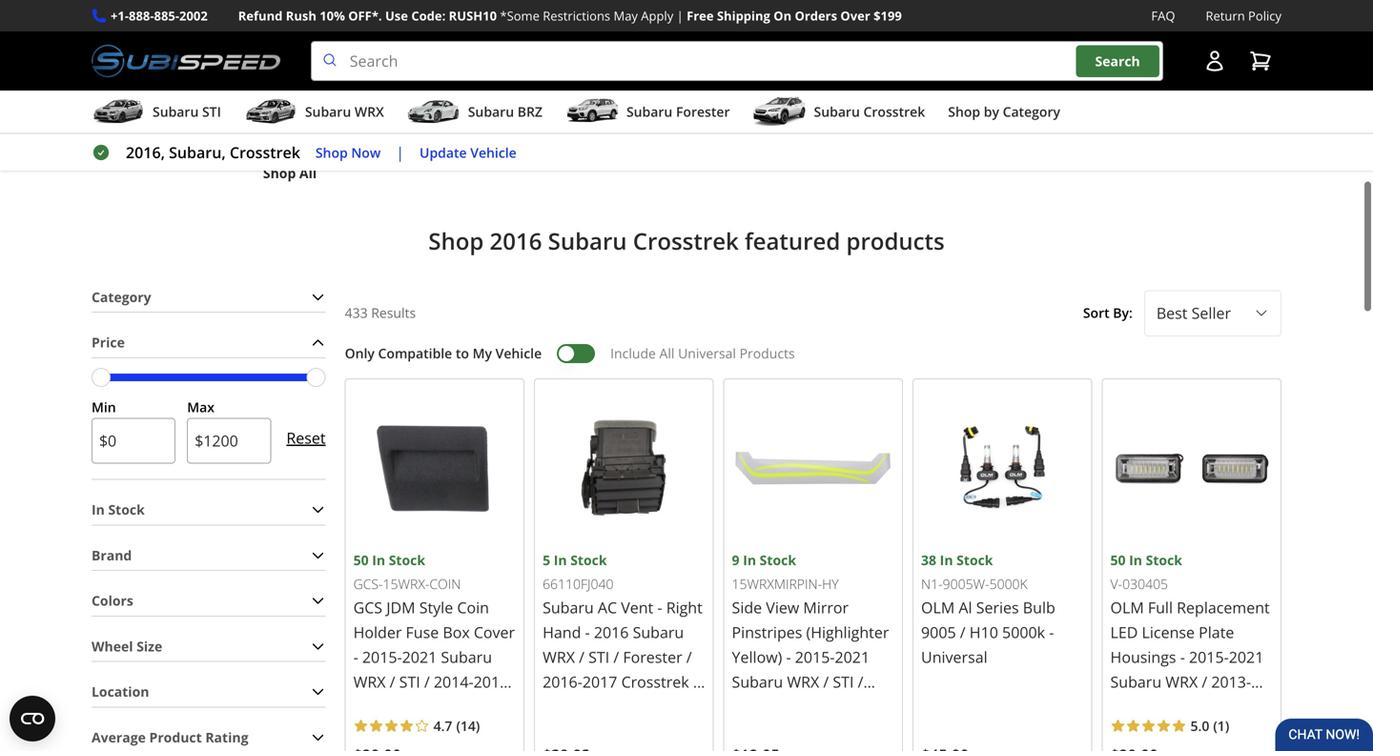 Task type: describe. For each thing, give the bounding box(es) containing it.
50 in stock gcs-15wrx-coin gcs jdm style coin holder fuse box cover - 2015-2021 subaru wrx / sti / 2014-2018 forester / 2013-2017 crosstrek / 2017-2020 impreza
[[353, 551, 515, 751]]

15wrx-
[[383, 575, 429, 593]]

select... image
[[1254, 306, 1269, 321]]

shop by category button
[[948, 95, 1060, 133]]

- inside 9 in stock 15wrxmirpin-hy side view mirror pinstripes (highlighter yellow) - 2015-2021 subaru wrx / sti / 2013-2017 crosstrek
[[786, 647, 791, 667]]

side view mirror pinstripes (highlighter yellow) - 2015-2021 subaru wrx / sti / 2013-2017 crosstrek image
[[732, 387, 894, 549]]

15wrxmirpin-
[[732, 575, 822, 593]]

stock inside dropdown button
[[108, 501, 145, 519]]

products
[[846, 225, 945, 256]]

on
[[774, 7, 792, 24]]

subaru crosstrek
[[814, 103, 925, 121]]

brz inside 50 in stock v-030405 olm full replacement led license plate housings - 2015-2021 subaru wrx / 2013- 2020 brz / 2014-2018 forester / 2016-2021 crosstrek / 201
[[1149, 696, 1177, 717]]

- inside 50 in stock v-030405 olm full replacement led license plate housings - 2015-2021 subaru wrx / 2013- 2020 brz / 2014-2018 forester / 2016-2021 crosstrek / 201
[[1180, 647, 1185, 667]]

in for gcs jdm style coin holder fuse box cover - 2015-2021 subaru wrx / sti / 2014-2018 forester / 2013-2017 crosstrek / 2017-2020 impreza
[[372, 551, 385, 569]]

2016- inside 50 in stock v-030405 olm full replacement led license plate housings - 2015-2021 subaru wrx / 2013- 2020 brz / 2014-2018 forester / 2016-2021 crosstrek / 201
[[1183, 721, 1223, 742]]

faq link
[[1151, 6, 1175, 26]]

) for 2017
[[476, 717, 480, 735]]

forester inside 50 in stock v-030405 olm full replacement led license plate housings - 2015-2021 subaru wrx / 2013- 2020 brz / 2014-2018 forester / 2016-2021 crosstrek / 201
[[1110, 721, 1170, 742]]

shop all link for shop
[[858, 119, 912, 141]]

olm full replacement led license plate housings - 2015-2021 subaru wrx / 2013-2020 brz / 2014-2018 forester / 2016-2021 crosstrek / 2017-2020 impreza image
[[1110, 387, 1273, 549]]

2021 down plate
[[1229, 647, 1264, 667]]

2013- inside 9 in stock 15wrxmirpin-hy side view mirror pinstripes (highlighter yellow) - 2015-2021 subaru wrx / sti / 2013-2017 crosstrek
[[732, 696, 772, 717]]

2017 for 2016-
[[582, 672, 617, 692]]

cover
[[474, 622, 515, 642]]

subaru wrx button
[[244, 95, 384, 133]]

february new products link
[[410, 60, 566, 87]]

2020 inside 50 in stock gcs-15wrx-coin gcs jdm style coin holder fuse box cover - 2015-2021 subaru wrx / sti / 2014-2018 forester / 2013-2017 crosstrek / 2017-2020 impreza
[[475, 721, 509, 742]]

maximum slider
[[307, 368, 326, 387]]

a subaru brz thumbnail image image
[[407, 97, 460, 126]]

subaru ac vent - right hand - 2016 subaru wrx / sti / forester / 2016-2017 crosstrek / 2015-2016 impreza image
[[543, 387, 705, 549]]

shop now link
[[315, 142, 381, 164]]

button image
[[1203, 50, 1226, 73]]

a subaru sti thumbnail image image
[[92, 97, 145, 126]]

update
[[420, 143, 467, 161]]

+1-888-885-2002 link
[[111, 6, 208, 26]]

h10
[[970, 622, 998, 642]]

category
[[1003, 103, 1060, 121]]

5.0
[[1191, 717, 1209, 735]]

series
[[976, 597, 1019, 618]]

the
[[849, 93, 872, 111]]

return
[[1206, 7, 1245, 24]]

wrx inside 50 in stock gcs-15wrx-coin gcs jdm style coin holder fuse box cover - 2015-2021 subaru wrx / sti / 2014-2018 forester / 2013-2017 crosstrek / 2017-2020 impreza
[[353, 672, 386, 692]]

5
[[543, 551, 550, 569]]

subaru sti button
[[92, 95, 221, 133]]

chassis bracing link
[[228, 92, 351, 114]]

wheel size button
[[92, 632, 326, 661]]

garage
[[876, 93, 921, 111]]

50 for olm full replacement led license plate housings - 2015-2021 subaru wrx / 2013- 2020 brz / 2014-2018 forester / 2016-2021 crosstrek / 201
[[1110, 551, 1126, 569]]

wrx inside dropdown button
[[355, 103, 384, 121]]

stock for olm full replacement led license plate housings - 2015-2021 subaru wrx / 2013- 2020 brz / 2014-2018 forester / 2016-2021 crosstrek / 201
[[1146, 551, 1182, 569]]

box
[[443, 622, 470, 642]]

size
[[137, 637, 162, 655]]

1 vertical spatial suspension
[[228, 115, 300, 133]]

olm inside 50 in stock v-030405 olm full replacement led license plate housings - 2015-2021 subaru wrx / 2013- 2020 brz / 2014-2018 forester / 2016-2021 crosstrek / 201
[[1110, 597, 1144, 618]]

14
[[460, 717, 476, 735]]

by
[[984, 103, 999, 121]]

2021 inside 50 in stock gcs-15wrx-coin gcs jdm style coin holder fuse box cover - 2015-2021 subaru wrx / sti / 2014-2018 forester / 2013-2017 crosstrek / 2017-2020 impreza
[[402, 647, 437, 667]]

in stock
[[92, 501, 145, 519]]

- inside 50 in stock gcs-15wrx-coin gcs jdm style coin holder fuse box cover - 2015-2021 subaru wrx / sti / 2014-2018 forester / 2013-2017 crosstrek / 2017-2020 impreza
[[353, 647, 358, 667]]

plate
[[1199, 622, 1234, 642]]

2013- inside 50 in stock v-030405 olm full replacement led license plate housings - 2015-2021 subaru wrx / 2013- 2020 brz / 2014-2018 forester / 2016-2021 crosstrek / 201
[[1211, 672, 1251, 692]]

2015- inside 50 in stock gcs-15wrx-coin gcs jdm style coin holder fuse box cover - 2015-2021 subaru wrx / sti / 2014-2018 forester / 2013-2017 crosstrek / 2017-2020 impreza
[[362, 647, 402, 667]]

use
[[385, 7, 408, 24]]

impreza inside 50 in stock gcs-15wrx-coin gcs jdm style coin holder fuse box cover - 2015-2021 subaru wrx / sti / 2014-2018 forester / 2013-2017 crosstrek / 2017-2020 impreza
[[353, 746, 412, 751]]

Select... button
[[1144, 290, 1282, 336]]

2017 inside 50 in stock gcs-15wrx-coin gcs jdm style coin holder fuse box cover - 2015-2021 subaru wrx / sti / 2014-2018 forester / 2013-2017 crosstrek / 2017-2020 impreza
[[466, 696, 501, 717]]

subaru crosstrek button
[[753, 95, 925, 133]]

open widget image
[[10, 696, 55, 742]]

38 in stock n1-9005w-5000k olm al series bulb 9005 / h10 5000k - universal
[[921, 551, 1055, 667]]

sti inside 9 in stock 15wrxmirpin-hy side view mirror pinstripes (highlighter yellow) - 2015-2021 subaru wrx / sti / 2013-2017 crosstrek
[[833, 672, 854, 692]]

wrx inside 9 in stock 15wrxmirpin-hy side view mirror pinstripes (highlighter yellow) - 2015-2021 subaru wrx / sti / 2013-2017 crosstrek
[[787, 672, 819, 692]]

- right hand
[[585, 622, 590, 642]]

( for 2013-
[[456, 717, 460, 735]]

product
[[149, 728, 202, 747]]

housings
[[1110, 647, 1176, 667]]

shop for shop by category
[[948, 103, 980, 121]]

location
[[92, 683, 149, 701]]

stock for side view mirror pinstripes (highlighter yellow) - 2015-2021 subaru wrx / sti / 2013-2017 crosstrek
[[760, 551, 796, 569]]

0 vertical spatial suspension
[[252, 69, 328, 87]]

only
[[345, 344, 375, 362]]

average
[[92, 728, 146, 747]]

a subaru forester thumbnail image image
[[565, 97, 619, 126]]

lifestyle
[[857, 69, 913, 87]]

gcs jdm style coin holder fuse box cover - 2015-2021 subaru wrx / sti / 2014-2018 forester / 2013-2017 crosstrek / 2017-2020 impreza image
[[353, 387, 516, 549]]

extra savings link
[[1039, 60, 1128, 87]]

chassis
[[242, 93, 288, 111]]

2002
[[179, 7, 208, 24]]

0 vertical spatial universal
[[678, 344, 736, 362]]

shop now
[[315, 143, 381, 161]]

subaru inside dropdown button
[[814, 103, 860, 121]]

shop by category
[[948, 103, 1060, 121]]

38
[[921, 551, 936, 569]]

brand
[[92, 546, 132, 564]]

*some
[[500, 7, 540, 24]]

reset
[[286, 428, 326, 448]]

update vehicle button
[[420, 142, 517, 164]]

433 results
[[345, 304, 416, 322]]

in for olm full replacement led license plate housings - 2015-2021 subaru wrx / 2013- 2020 brz / 2014-2018 forester / 2016-2021 crosstrek / 201
[[1129, 551, 1142, 569]]

in for side view mirror pinstripes (highlighter yellow) - 2015-2021 subaru wrx / sti / 2013-2017 crosstrek
[[743, 551, 756, 569]]

shop all link for suspension
[[263, 163, 317, 184]]

subaru brz
[[468, 103, 543, 121]]

sort
[[1083, 304, 1110, 322]]

2013- inside 50 in stock gcs-15wrx-coin gcs jdm style coin holder fuse box cover - 2015-2021 subaru wrx / sti / 2014-2018 forester / 2013-2017 crosstrek / 2017-2020 impreza
[[426, 696, 466, 717]]

4.7
[[433, 717, 452, 735]]

max
[[187, 398, 214, 416]]

( for 2016-
[[1213, 717, 1217, 735]]

include
[[610, 344, 656, 362]]

faq
[[1151, 7, 1175, 24]]

+1-
[[111, 7, 129, 24]]

subaru forester
[[626, 103, 730, 121]]

colors
[[92, 592, 133, 610]]

jdm
[[386, 597, 415, 618]]

2021 inside 9 in stock 15wrxmirpin-hy side view mirror pinstripes (highlighter yellow) - 2015-2021 subaru wrx / sti / 2013-2017 crosstrek
[[835, 647, 870, 667]]

1 vertical spatial vehicle
[[495, 344, 542, 362]]

2 horizontal spatial products
[[740, 344, 795, 362]]

minimum slider
[[92, 368, 111, 387]]

sti inside dropdown button
[[202, 103, 221, 121]]

stock for olm al series bulb 9005 / h10 5000k - universal
[[957, 551, 993, 569]]

steering
[[264, 137, 316, 155]]

featured
[[745, 225, 840, 256]]

extra
[[1039, 69, 1074, 87]]

shop for shop 2016 subaru crosstrek featured products
[[428, 225, 484, 256]]

wheel size
[[92, 637, 162, 655]]

gcs-
[[353, 575, 383, 593]]

50 for gcs jdm style coin holder fuse box cover - 2015-2021 subaru wrx / sti / 2014-2018 forester / 2013-2017 crosstrek / 2017-2020 impreza
[[353, 551, 369, 569]]

forester inside 5 in stock 66110fj040 subaru ac vent - right hand - 2016 subaru wrx / sti / forester / 2016-2017 crosstrek / 2015-2016 impreza
[[623, 647, 682, 667]]

crosstrek inside 5 in stock 66110fj040 subaru ac vent - right hand - 2016 subaru wrx / sti / forester / 2016-2017 crosstrek / 2015-2016 impreza
[[621, 672, 689, 692]]

restrictions
[[543, 7, 610, 24]]

right
[[666, 597, 703, 618]]

average product rating button
[[92, 723, 326, 751]]

1 vertical spatial 2016
[[594, 622, 629, 642]]

9 in stock 15wrxmirpin-hy side view mirror pinstripes (highlighter yellow) - 2015-2021 subaru wrx / sti / 2013-2017 crosstrek
[[732, 551, 889, 717]]

search input field
[[311, 41, 1163, 81]]

suspension chassis bracing suspension linkage steering shop all
[[228, 69, 351, 182]]



Task type: locate. For each thing, give the bounding box(es) containing it.
new inside february new products link
[[474, 69, 504, 87]]

1 ( from the left
[[456, 717, 460, 735]]

category button
[[92, 283, 326, 312]]

results
[[371, 304, 416, 322]]

all inside lifestyle the garage shop all
[[894, 121, 912, 139]]

0 horizontal spatial 2016-
[[543, 672, 582, 692]]

2014- for /
[[1191, 696, 1231, 717]]

2021 right 5.0
[[1223, 721, 1258, 742]]

crosstrek inside 50 in stock v-030405 olm full replacement led license plate housings - 2015-2021 subaru wrx / 2013- 2020 brz / 2014-2018 forester / 2016-2021 crosstrek / 201
[[1110, 746, 1178, 751]]

in inside dropdown button
[[92, 501, 105, 519]]

9005w-
[[943, 575, 989, 593]]

sti down fuse
[[399, 672, 420, 692]]

1 new from the left
[[474, 69, 504, 87]]

extra savings
[[1039, 69, 1128, 87]]

coin
[[457, 597, 489, 618]]

2 horizontal spatial 2013-
[[1211, 672, 1251, 692]]

2017 for 2013-
[[772, 696, 807, 717]]

mirror
[[803, 597, 849, 618]]

2015- inside 9 in stock 15wrxmirpin-hy side view mirror pinstripes (highlighter yellow) - 2015-2021 subaru wrx / sti / 2013-2017 crosstrek
[[795, 647, 835, 667]]

/ inside 38 in stock n1-9005w-5000k olm al series bulb 9005 / h10 5000k - universal
[[960, 622, 966, 642]]

0 vertical spatial 2016
[[490, 225, 542, 256]]

1 horizontal spatial 2017
[[582, 672, 617, 692]]

subaru inside 50 in stock v-030405 olm full replacement led license plate housings - 2015-2021 subaru wrx / 2013- 2020 brz / 2014-2018 forester / 2016-2021 crosstrek / 201
[[1110, 672, 1162, 692]]

wrx inside 5 in stock 66110fj040 subaru ac vent - right hand - 2016 subaru wrx / sti / forester / 2016-2017 crosstrek / 2015-2016 impreza
[[543, 647, 575, 667]]

led
[[1110, 622, 1138, 642]]

2016,
[[126, 142, 165, 163]]

0 horizontal spatial brz
[[518, 103, 543, 121]]

$199
[[874, 7, 902, 24]]

2 horizontal spatial 2017
[[772, 696, 807, 717]]

stock up the 030405
[[1146, 551, 1182, 569]]

stock up brand
[[108, 501, 145, 519]]

wrx down hand
[[543, 647, 575, 667]]

forester down holder
[[353, 696, 413, 717]]

- inside 38 in stock n1-9005w-5000k olm al series bulb 9005 / h10 5000k - universal
[[1049, 622, 1054, 642]]

0 horizontal spatial )
[[476, 717, 480, 735]]

2014- up 4.7 ( 14 )
[[434, 672, 474, 692]]

0 horizontal spatial 2013-
[[426, 696, 466, 717]]

1 horizontal spatial 2020
[[1110, 696, 1145, 717]]

wrx inside 50 in stock v-030405 olm full replacement led license plate housings - 2015-2021 subaru wrx / 2013- 2020 brz / 2014-2018 forester / 2016-2021 crosstrek / 201
[[1166, 672, 1198, 692]]

lifestyle the garage shop all
[[849, 69, 921, 139]]

min
[[92, 398, 116, 416]]

rush10
[[449, 7, 497, 24]]

0 horizontal spatial 50
[[353, 551, 369, 569]]

2017 down yellow)
[[772, 696, 807, 717]]

- down 'license'
[[1180, 647, 1185, 667]]

2 50 from the left
[[1110, 551, 1126, 569]]

new up subaru brz
[[474, 69, 504, 87]]

subispeed logo image
[[92, 41, 280, 81]]

1 horizontal spatial 2018
[[1231, 696, 1265, 717]]

0 vertical spatial vehicle
[[470, 143, 517, 161]]

shop all link down the garage link
[[858, 119, 912, 141]]

- down bulb
[[1049, 622, 1054, 642]]

stock inside 9 in stock 15wrxmirpin-hy side view mirror pinstripes (highlighter yellow) - 2015-2021 subaru wrx / sti / 2013-2017 crosstrek
[[760, 551, 796, 569]]

off*.
[[348, 7, 382, 24]]

crosstrek inside 9 in stock 15wrxmirpin-hy side view mirror pinstripes (highlighter yellow) - 2015-2021 subaru wrx / sti / 2013-2017 crosstrek
[[811, 696, 878, 717]]

forester left 5.0
[[1110, 721, 1170, 742]]

2018 for 2021
[[1231, 696, 1265, 717]]

1 vertical spatial impreza
[[353, 746, 412, 751]]

1 50 from the left
[[353, 551, 369, 569]]

in inside 50 in stock v-030405 olm full replacement led license plate housings - 2015-2021 subaru wrx / 2013- 2020 brz / 2014-2018 forester / 2016-2021 crosstrek / 201
[[1129, 551, 1142, 569]]

n1-
[[921, 575, 943, 593]]

february
[[410, 69, 470, 87]]

1 ) from the left
[[476, 717, 480, 735]]

return policy link
[[1206, 6, 1282, 26]]

Max text field
[[187, 418, 271, 464]]

1 horizontal spatial )
[[1225, 717, 1229, 735]]

subaru inside 9 in stock 15wrxmirpin-hy side view mirror pinstripes (highlighter yellow) - 2015-2021 subaru wrx / sti / 2013-2017 crosstrek
[[732, 672, 783, 692]]

pinstripes
[[732, 622, 802, 642]]

0 horizontal spatial all
[[299, 164, 317, 182]]

2016-
[[543, 672, 582, 692], [1183, 721, 1223, 742]]

0 horizontal spatial |
[[396, 142, 404, 163]]

-
[[657, 597, 662, 618], [585, 622, 590, 642], [1049, 622, 1054, 642], [353, 647, 358, 667], [786, 647, 791, 667], [1180, 647, 1185, 667]]

products
[[507, 69, 566, 87], [674, 69, 733, 87], [740, 344, 795, 362]]

only compatible to my vehicle
[[345, 344, 542, 362]]

shop 2016 subaru crosstrek featured products
[[428, 225, 945, 256]]

1 horizontal spatial products
[[674, 69, 733, 87]]

2021
[[402, 647, 437, 667], [835, 647, 870, 667], [1229, 647, 1264, 667], [1223, 721, 1258, 742]]

sti down ac
[[588, 647, 610, 667]]

1 horizontal spatial 50
[[1110, 551, 1126, 569]]

| left free
[[677, 7, 683, 24]]

forester down new products
[[676, 103, 730, 121]]

1 vertical spatial 2016-
[[1183, 721, 1223, 742]]

2 vertical spatial 2016
[[582, 696, 617, 717]]

0 horizontal spatial olm
[[921, 597, 955, 618]]

1 horizontal spatial |
[[677, 7, 683, 24]]

my
[[473, 344, 492, 362]]

- right yellow)
[[786, 647, 791, 667]]

sti up 2016, subaru, crosstrek
[[202, 103, 221, 121]]

Min text field
[[92, 418, 176, 464]]

forester inside dropdown button
[[676, 103, 730, 121]]

1 vertical spatial |
[[396, 142, 404, 163]]

olm up led
[[1110, 597, 1144, 618]]

steering link
[[228, 135, 351, 157]]

savings
[[1077, 69, 1128, 87]]

vehicle right my
[[495, 344, 542, 362]]

433
[[345, 304, 368, 322]]

in inside 5 in stock 66110fj040 subaru ac vent - right hand - 2016 subaru wrx / sti / forester / 2016-2017 crosstrek / 2015-2016 impreza
[[554, 551, 567, 569]]

66110fj040
[[543, 575, 614, 593]]

suspension
[[252, 69, 328, 87], [228, 115, 300, 133]]

coin
[[429, 575, 461, 593]]

2015- down (highlighter
[[795, 647, 835, 667]]

sti inside 50 in stock gcs-15wrx-coin gcs jdm style coin holder fuse box cover - 2015-2021 subaru wrx / sti / 2014-2018 forester / 2013-2017 crosstrek / 2017-2020 impreza
[[399, 672, 420, 692]]

1 horizontal spatial 2016-
[[1183, 721, 1223, 742]]

stock up the "66110fj040"
[[570, 551, 607, 569]]

brz
[[518, 103, 543, 121], [1149, 696, 1177, 717]]

0 horizontal spatial 2020
[[475, 721, 509, 742]]

shop inside dropdown button
[[948, 103, 980, 121]]

2021 down fuse
[[402, 647, 437, 667]]

2015- inside 5 in stock 66110fj040 subaru ac vent - right hand - 2016 subaru wrx / sti / forester / 2016-2017 crosstrek / 2015-2016 impreza
[[543, 696, 582, 717]]

v-
[[1110, 575, 1122, 593]]

wrx down pinstripes
[[787, 672, 819, 692]]

2 new from the left
[[640, 69, 670, 87]]

2 ) from the left
[[1225, 717, 1229, 735]]

0 vertical spatial 2016-
[[543, 672, 582, 692]]

in
[[92, 501, 105, 519], [372, 551, 385, 569], [743, 551, 756, 569], [554, 551, 567, 569], [940, 551, 953, 569], [1129, 551, 1142, 569]]

1 horizontal spatial olm
[[1110, 597, 1144, 618]]

subaru brz button
[[407, 95, 543, 133]]

all inside suspension chassis bracing suspension linkage steering shop all
[[299, 164, 317, 182]]

0 horizontal spatial impreza
[[353, 746, 412, 751]]

- right vent
[[657, 597, 662, 618]]

suspension down chassis
[[228, 115, 300, 133]]

refund
[[238, 7, 283, 24]]

shop inside suspension chassis bracing suspension linkage steering shop all
[[263, 164, 296, 182]]

stock inside 50 in stock gcs-15wrx-coin gcs jdm style coin holder fuse box cover - 2015-2021 subaru wrx / sti / 2014-2018 forester / 2013-2017 crosstrek / 2017-2020 impreza
[[389, 551, 425, 569]]

1 horizontal spatial impreza
[[621, 696, 679, 717]]

2 horizontal spatial all
[[894, 121, 912, 139]]

( right '4.7'
[[456, 717, 460, 735]]

shop for shop now
[[315, 143, 348, 161]]

universal inside 38 in stock n1-9005w-5000k olm al series bulb 9005 / h10 5000k - universal
[[921, 647, 988, 667]]

new up subaru forester dropdown button
[[640, 69, 670, 87]]

all down steering link
[[299, 164, 317, 182]]

new inside new products 'link'
[[640, 69, 670, 87]]

) right 5.0
[[1225, 717, 1229, 735]]

2017 inside 5 in stock 66110fj040 subaru ac vent - right hand - 2016 subaru wrx / sti / forester / 2016-2017 crosstrek / 2015-2016 impreza
[[582, 672, 617, 692]]

0 horizontal spatial universal
[[678, 344, 736, 362]]

may
[[614, 7, 638, 24]]

category
[[92, 288, 151, 306]]

0 vertical spatial brz
[[518, 103, 543, 121]]

stock up 15wrxmirpin-
[[760, 551, 796, 569]]

2017 down ac
[[582, 672, 617, 692]]

50 up gcs-
[[353, 551, 369, 569]]

2018 inside 50 in stock v-030405 olm full replacement led license plate housings - 2015-2021 subaru wrx / 2013- 2020 brz / 2014-2018 forester / 2016-2021 crosstrek / 201
[[1231, 696, 1265, 717]]

50 in stock v-030405 olm full replacement led license plate housings - 2015-2021 subaru wrx / 2013- 2020 brz / 2014-2018 forester / 2016-2021 crosstrek / 201
[[1110, 551, 1270, 751]]

stock up 9005w-
[[957, 551, 993, 569]]

0 horizontal spatial 2014-
[[434, 672, 474, 692]]

vehicle down subaru brz
[[470, 143, 517, 161]]

colors button
[[92, 587, 326, 616]]

0 vertical spatial shop all link
[[858, 119, 912, 141]]

5000k
[[1002, 622, 1045, 642]]

al
[[959, 597, 972, 618]]

products inside 'link'
[[674, 69, 733, 87]]

2014-
[[434, 672, 474, 692], [1191, 696, 1231, 717]]

2 ( from the left
[[1213, 717, 1217, 735]]

yellow)
[[732, 647, 782, 667]]

1 vertical spatial brz
[[1149, 696, 1177, 717]]

1 vertical spatial 2018
[[1231, 696, 1265, 717]]

2 vertical spatial all
[[659, 344, 675, 362]]

wrx up now
[[355, 103, 384, 121]]

subaru,
[[169, 142, 226, 163]]

in right "38"
[[940, 551, 953, 569]]

2014- inside 50 in stock gcs-15wrx-coin gcs jdm style coin holder fuse box cover - 2015-2021 subaru wrx / sti / 2014-2018 forester / 2013-2017 crosstrek / 2017-2020 impreza
[[434, 672, 474, 692]]

50 inside 50 in stock gcs-15wrx-coin gcs jdm style coin holder fuse box cover - 2015-2021 subaru wrx / sti / 2014-2018 forester / 2013-2017 crosstrek / 2017-2020 impreza
[[353, 551, 369, 569]]

include all universal products
[[610, 344, 795, 362]]

february new products
[[410, 69, 566, 87]]

1 vertical spatial all
[[299, 164, 317, 182]]

over
[[840, 7, 870, 24]]

sti inside 5 in stock 66110fj040 subaru ac vent - right hand - 2016 subaru wrx / sti / forester / 2016-2017 crosstrek / 2015-2016 impreza
[[588, 647, 610, 667]]

in inside 9 in stock 15wrxmirpin-hy side view mirror pinstripes (highlighter yellow) - 2015-2021 subaru wrx / sti / 2013-2017 crosstrek
[[743, 551, 756, 569]]

wrx down holder
[[353, 672, 386, 692]]

2016- inside 5 in stock 66110fj040 subaru ac vent - right hand - 2016 subaru wrx / sti / forester / 2016-2017 crosstrek / 2015-2016 impreza
[[543, 672, 582, 692]]

in right 5
[[554, 551, 567, 569]]

2017-
[[435, 721, 475, 742]]

universal down "9005"
[[921, 647, 988, 667]]

2013- up '4.7'
[[426, 696, 466, 717]]

shop all link down steering link
[[263, 163, 317, 184]]

brz down february new products
[[518, 103, 543, 121]]

shop down steering link
[[263, 164, 296, 182]]

average product rating
[[92, 728, 248, 747]]

stock inside 50 in stock v-030405 olm full replacement led license plate housings - 2015-2021 subaru wrx / 2013- 2020 brz / 2014-2018 forester / 2016-2021 crosstrek / 201
[[1146, 551, 1182, 569]]

shop down the garage link
[[858, 121, 891, 139]]

0 horizontal spatial (
[[456, 717, 460, 735]]

stock for subaru ac vent - right hand - 2016 subaru wrx / sti / forester / 2016-2017 crosstrek / 2015-2016 impreza
[[570, 551, 607, 569]]

in stock button
[[92, 495, 326, 525]]

0 vertical spatial 2018
[[474, 672, 508, 692]]

2015- inside 50 in stock v-030405 olm full replacement led license plate housings - 2015-2021 subaru wrx / 2013- 2020 brz / 2014-2018 forester / 2016-2021 crosstrek / 201
[[1189, 647, 1229, 667]]

impreza inside 5 in stock 66110fj040 subaru ac vent - right hand - 2016 subaru wrx / sti / forester / 2016-2017 crosstrek / 2015-2016 impreza
[[621, 696, 679, 717]]

0 vertical spatial 2014-
[[434, 672, 474, 692]]

orders
[[795, 7, 837, 24]]

2021 down (highlighter
[[835, 647, 870, 667]]

rush
[[286, 7, 316, 24]]

in inside 50 in stock gcs-15wrx-coin gcs jdm style coin holder fuse box cover - 2015-2021 subaru wrx / sti / 2014-2018 forester / 2013-2017 crosstrek / 2017-2020 impreza
[[372, 551, 385, 569]]

in up brand
[[92, 501, 105, 519]]

50
[[353, 551, 369, 569], [1110, 551, 1126, 569]]

|
[[677, 7, 683, 24], [396, 142, 404, 163]]

shop left by
[[948, 103, 980, 121]]

0 horizontal spatial 2018
[[474, 672, 508, 692]]

1 horizontal spatial new
[[640, 69, 670, 87]]

50 inside 50 in stock v-030405 olm full replacement led license plate housings - 2015-2021 subaru wrx / 2013- 2020 brz / 2014-2018 forester / 2016-2021 crosstrek / 201
[[1110, 551, 1126, 569]]

return policy
[[1206, 7, 1282, 24]]

2017 inside 9 in stock 15wrxmirpin-hy side view mirror pinstripes (highlighter yellow) - 2015-2021 subaru wrx / sti / 2013-2017 crosstrek
[[772, 696, 807, 717]]

price button
[[92, 328, 326, 357]]

0 horizontal spatial 2017
[[466, 696, 501, 717]]

2 olm from the left
[[1110, 597, 1144, 618]]

in up the 030405
[[1129, 551, 1142, 569]]

shipping
[[717, 7, 770, 24]]

- down holder
[[353, 647, 358, 667]]

crosstrek inside dropdown button
[[863, 103, 925, 121]]

universal right include
[[678, 344, 736, 362]]

0 vertical spatial |
[[677, 7, 683, 24]]

stock for gcs jdm style coin holder fuse box cover - 2015-2021 subaru wrx / sti / 2014-2018 forester / 2013-2017 crosstrek / 2017-2020 impreza
[[389, 551, 425, 569]]

1 horizontal spatial all
[[659, 344, 675, 362]]

stock inside 38 in stock n1-9005w-5000k olm al series bulb 9005 / h10 5000k - universal
[[957, 551, 993, 569]]

50 up v-
[[1110, 551, 1126, 569]]

in for olm al series bulb 9005 / h10 5000k - universal
[[940, 551, 953, 569]]

1 horizontal spatial 2014-
[[1191, 696, 1231, 717]]

in right 9
[[743, 551, 756, 569]]

in up gcs-
[[372, 551, 385, 569]]

brand button
[[92, 541, 326, 570]]

a subaru wrx thumbnail image image
[[244, 97, 297, 126]]

0 horizontal spatial products
[[507, 69, 566, 87]]

0 horizontal spatial shop all link
[[263, 163, 317, 184]]

vehicle inside button
[[470, 143, 517, 161]]

2020 inside 50 in stock v-030405 olm full replacement led license plate housings - 2015-2021 subaru wrx / 2013- 2020 brz / 2014-2018 forester / 2016-2021 crosstrek / 201
[[1110, 696, 1145, 717]]

replacement
[[1177, 597, 1270, 618]]

hand
[[543, 622, 581, 642]]

stock inside 5 in stock 66110fj040 subaru ac vent - right hand - 2016 subaru wrx / sti / forester / 2016-2017 crosstrek / 2015-2016 impreza
[[570, 551, 607, 569]]

shop down "linkage"
[[315, 143, 348, 161]]

subaru inside 50 in stock gcs-15wrx-coin gcs jdm style coin holder fuse box cover - 2015-2021 subaru wrx / sti / 2014-2018 forester / 2013-2017 crosstrek / 2017-2020 impreza
[[441, 647, 492, 667]]

1 horizontal spatial shop all link
[[858, 119, 912, 141]]

2020
[[1110, 696, 1145, 717], [475, 721, 509, 742]]

price
[[92, 333, 125, 352]]

2013- down yellow)
[[732, 696, 772, 717]]

1 vertical spatial 2014-
[[1191, 696, 1231, 717]]

wheel
[[92, 637, 133, 655]]

brz left 5.0
[[1149, 696, 1177, 717]]

2015- down hand
[[543, 696, 582, 717]]

2018 for 2017
[[474, 672, 508, 692]]

holder
[[353, 622, 402, 642]]

subaru sti
[[153, 103, 221, 121]]

1 olm from the left
[[921, 597, 955, 618]]

/
[[960, 622, 966, 642], [579, 647, 585, 667], [613, 647, 619, 667], [686, 647, 692, 667], [390, 672, 395, 692], [424, 672, 430, 692], [823, 672, 829, 692], [858, 672, 863, 692], [693, 672, 699, 692], [1202, 672, 1207, 692], [417, 696, 422, 717], [1181, 696, 1187, 717], [425, 721, 431, 742], [1174, 721, 1179, 742], [1182, 746, 1188, 751]]

0 vertical spatial all
[[894, 121, 912, 139]]

2016, subaru, crosstrek
[[126, 142, 300, 163]]

2015- down plate
[[1189, 647, 1229, 667]]

2015- down holder
[[362, 647, 402, 667]]

2013- up 1 at the right of page
[[1211, 672, 1251, 692]]

search
[[1095, 52, 1140, 70]]

5.0 ( 1 )
[[1191, 717, 1229, 735]]

all right include
[[659, 344, 675, 362]]

2013-
[[1211, 672, 1251, 692], [426, 696, 466, 717], [732, 696, 772, 717]]

2014- inside 50 in stock v-030405 olm full replacement led license plate housings - 2015-2021 subaru wrx / 2013- 2020 brz / 2014-2018 forester / 2016-2021 crosstrek / 201
[[1191, 696, 1231, 717]]

olm down n1-
[[921, 597, 955, 618]]

1 vertical spatial shop all link
[[263, 163, 317, 184]]

olm al series bulb 9005 / h10 5000k - universal image
[[921, 387, 1084, 549]]

shop down update vehicle button
[[428, 225, 484, 256]]

1 horizontal spatial universal
[[921, 647, 988, 667]]

all down garage
[[894, 121, 912, 139]]

2016
[[490, 225, 542, 256], [594, 622, 629, 642], [582, 696, 617, 717]]

2020 down housings
[[1110, 696, 1145, 717]]

sti down (highlighter
[[833, 672, 854, 692]]

1 vertical spatial 2020
[[475, 721, 509, 742]]

2018 inside 50 in stock gcs-15wrx-coin gcs jdm style coin holder fuse box cover - 2015-2021 subaru wrx / sti / 2014-2018 forester / 2013-2017 crosstrek / 2017-2020 impreza
[[474, 672, 508, 692]]

1 horizontal spatial brz
[[1149, 696, 1177, 717]]

| right now
[[396, 142, 404, 163]]

2017 up 14
[[466, 696, 501, 717]]

) right 2017-
[[476, 717, 480, 735]]

2014- down plate
[[1191, 696, 1231, 717]]

wrx down housings
[[1166, 672, 1198, 692]]

2018 right 1 at the right of page
[[1231, 696, 1265, 717]]

crosstrek inside 50 in stock gcs-15wrx-coin gcs jdm style coin holder fuse box cover - 2015-2021 subaru wrx / sti / 2014-2018 forester / 2013-2017 crosstrek / 2017-2020 impreza
[[353, 721, 421, 742]]

0 horizontal spatial new
[[474, 69, 504, 87]]

+1-888-885-2002
[[111, 7, 208, 24]]

1 horizontal spatial (
[[1213, 717, 1217, 735]]

2020 right '4.7'
[[475, 721, 509, 742]]

location button
[[92, 678, 326, 707]]

0 vertical spatial impreza
[[621, 696, 679, 717]]

5000k
[[989, 575, 1028, 593]]

stock up the "15wrx-"
[[389, 551, 425, 569]]

1 horizontal spatial 2013-
[[732, 696, 772, 717]]

olm inside 38 in stock n1-9005w-5000k olm al series bulb 9005 / h10 5000k - universal
[[921, 597, 955, 618]]

in inside 38 in stock n1-9005w-5000k olm al series bulb 9005 / h10 5000k - universal
[[940, 551, 953, 569]]

2017
[[582, 672, 617, 692], [466, 696, 501, 717], [772, 696, 807, 717]]

2014- for subaru
[[434, 672, 474, 692]]

( right 5.0
[[1213, 717, 1217, 735]]

rating
[[205, 728, 248, 747]]

a subaru crosstrek thumbnail image image
[[753, 97, 806, 126]]

suspension up chassis bracing link
[[252, 69, 328, 87]]

shop inside lifestyle the garage shop all
[[858, 121, 891, 139]]

0 vertical spatial 2020
[[1110, 696, 1145, 717]]

brz inside dropdown button
[[518, 103, 543, 121]]

new products
[[640, 69, 733, 87]]

in for subaru ac vent - right hand - 2016 subaru wrx / sti / forester / 2016-2017 crosstrek / 2015-2016 impreza
[[554, 551, 567, 569]]

forester inside 50 in stock gcs-15wrx-coin gcs jdm style coin holder fuse box cover - 2015-2021 subaru wrx / sti / 2014-2018 forester / 2013-2017 crosstrek / 2017-2020 impreza
[[353, 696, 413, 717]]

2018 down cover on the left bottom of page
[[474, 672, 508, 692]]

) for 2021
[[1225, 717, 1229, 735]]

forester down vent
[[623, 647, 682, 667]]

1 vertical spatial universal
[[921, 647, 988, 667]]

olm
[[921, 597, 955, 618], [1110, 597, 1144, 618]]



Task type: vqa. For each thing, say whether or not it's contained in the screenshot.
1st Remove button
no



